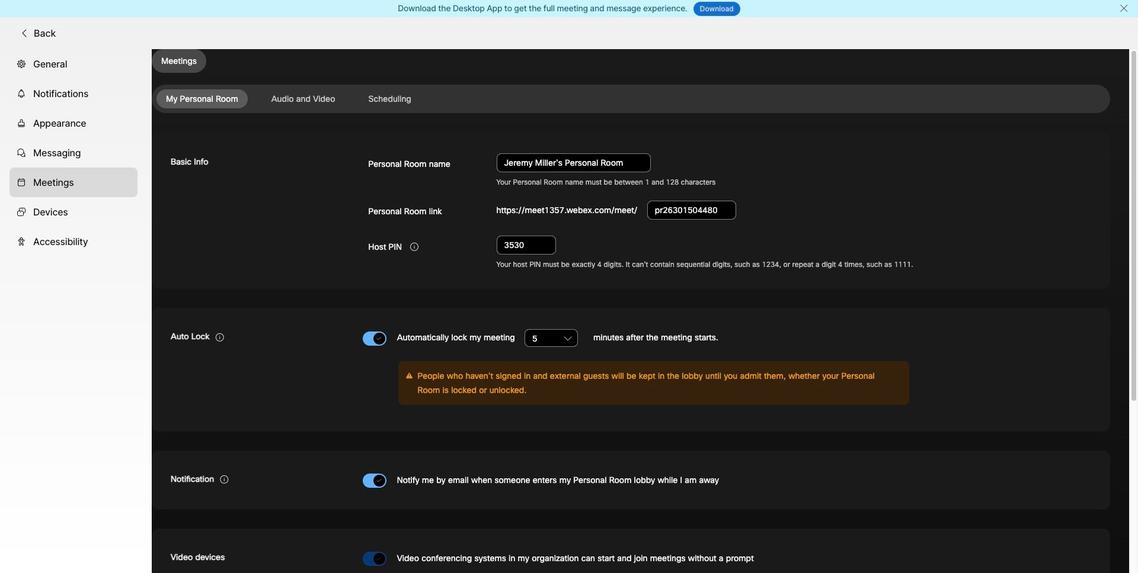 Task type: vqa. For each thing, say whether or not it's contained in the screenshot.
navigation
no



Task type: describe. For each thing, give the bounding box(es) containing it.
general tab
[[9, 49, 138, 79]]

devices tab
[[9, 197, 138, 227]]

settings navigation
[[0, 49, 152, 574]]

meetings tab
[[9, 168, 138, 197]]

appearance tab
[[9, 108, 138, 138]]



Task type: locate. For each thing, give the bounding box(es) containing it.
notifications tab
[[9, 79, 138, 108]]

accessibility tab
[[9, 227, 138, 257]]

messaging tab
[[9, 138, 138, 168]]

cancel_16 image
[[1120, 4, 1129, 13]]



